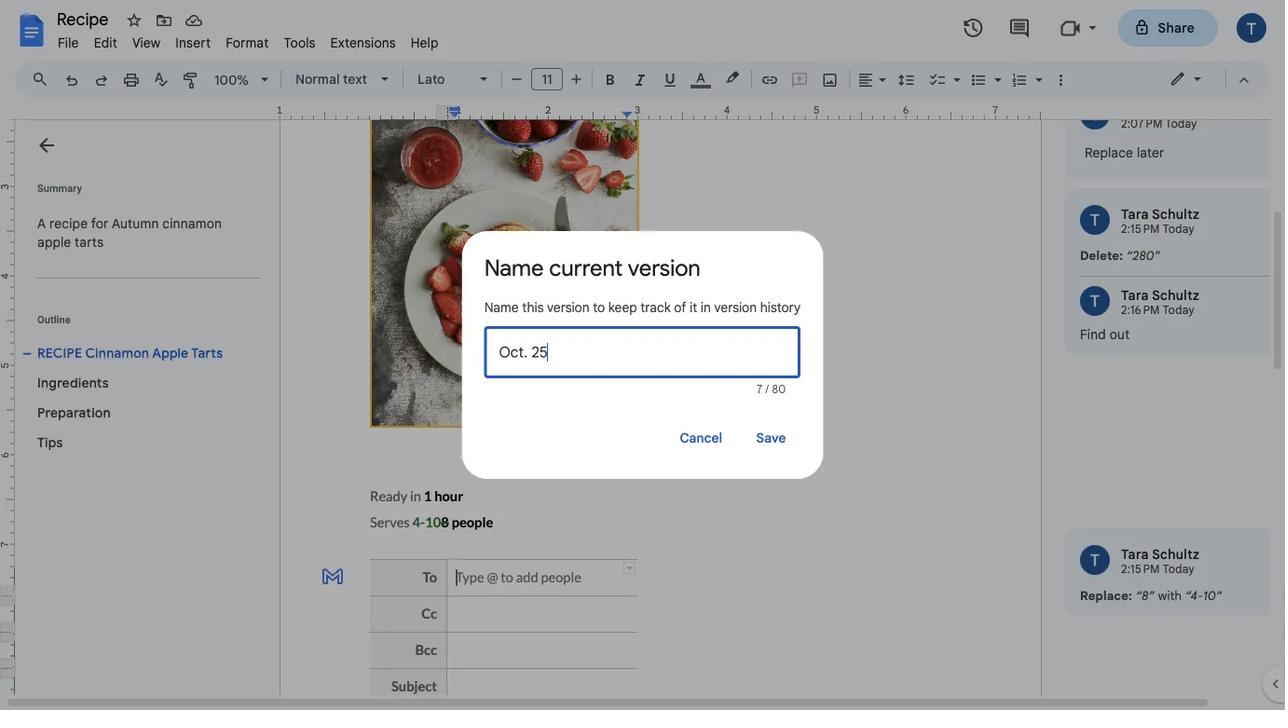 Task type: describe. For each thing, give the bounding box(es) containing it.
to
[[593, 299, 605, 316]]

version for this
[[547, 299, 590, 316]]

track
[[641, 299, 671, 316]]

7
[[757, 383, 763, 397]]

save
[[756, 430, 786, 446]]

find out
[[1080, 327, 1130, 343]]

this
[[522, 299, 544, 316]]

tara schultz 2:15 pm today for delete: "280"
[[1121, 206, 1200, 237]]

keep
[[608, 299, 637, 316]]

"280"
[[1127, 248, 1161, 263]]

tara for "280"
[[1121, 206, 1149, 223]]

replace: "8" with "4-10"
[[1080, 589, 1222, 604]]

current
[[549, 254, 623, 282]]

out
[[1110, 327, 1130, 343]]

delete:
[[1080, 248, 1123, 263]]

tara schultz image for replace:
[[1080, 546, 1110, 576]]

/
[[766, 383, 769, 397]]

later
[[1137, 145, 1165, 161]]

2:15 pm for "8"
[[1121, 563, 1160, 577]]

replace:
[[1080, 589, 1133, 604]]

2:15 pm for "280"
[[1121, 223, 1160, 237]]

schultz for delete: "280"
[[1152, 206, 1200, 223]]

menu bar inside menu bar banner
[[50, 24, 446, 55]]

today for tara schultz image related to delete:
[[1163, 223, 1195, 237]]

2:16 pm
[[1121, 304, 1160, 318]]

"4-
[[1185, 589, 1203, 604]]

Menus field
[[23, 66, 64, 92]]

delete: "280"
[[1080, 248, 1161, 263]]

tara inside tara schultz 2:16 pm today
[[1121, 288, 1149, 304]]

tara for "8"
[[1121, 547, 1149, 563]]



Task type: locate. For each thing, give the bounding box(es) containing it.
today for tara schultz icon
[[1163, 304, 1195, 318]]

1 horizontal spatial version
[[628, 254, 701, 282]]

2 2:15 pm from the top
[[1121, 563, 1160, 577]]

2 tara from the top
[[1121, 288, 1149, 304]]

tara schultz image up 'delete:'
[[1080, 206, 1110, 235]]

find
[[1080, 327, 1106, 343]]

tara schultz image for delete:
[[1080, 206, 1110, 235]]

0 vertical spatial 2:15 pm
[[1121, 223, 1160, 237]]

it
[[690, 299, 697, 316]]

name current version application
[[0, 0, 1285, 710]]

1 name from the top
[[484, 254, 544, 282]]

share. private to only me. image
[[1134, 19, 1151, 36]]

1 vertical spatial tara schultz 2:15 pm today
[[1121, 547, 1200, 577]]

main toolbar
[[55, 0, 1076, 386]]

today up with
[[1163, 563, 1195, 577]]

2 vertical spatial tara
[[1121, 547, 1149, 563]]

1 tara schultz image from the top
[[1080, 206, 1110, 235]]

0 horizontal spatial version
[[547, 299, 590, 316]]

1 vertical spatial name
[[484, 299, 519, 316]]

0 vertical spatial schultz
[[1152, 206, 1200, 223]]

replace
[[1085, 145, 1133, 161]]

name this version to keep track of it in version history
[[484, 299, 801, 316]]

today right '2:07 pm'
[[1166, 117, 1197, 131]]

1 tara schultz 2:15 pm today from the top
[[1121, 206, 1200, 237]]

schultz for with
[[1152, 547, 1200, 563]]

in
[[701, 299, 711, 316]]

version for current
[[628, 254, 701, 282]]

1 vertical spatial schultz
[[1152, 288, 1200, 304]]

1 schultz from the top
[[1152, 206, 1200, 223]]

"8"
[[1136, 589, 1155, 604]]

1 tara from the top
[[1121, 206, 1149, 223]]

today right 2:16 pm
[[1163, 304, 1195, 318]]

menu bar
[[50, 24, 446, 55]]

name for name this version to keep track of it in version history
[[484, 299, 519, 316]]

2 schultz from the top
[[1152, 288, 1200, 304]]

menu bar banner
[[0, 0, 1285, 710]]

of
[[674, 299, 686, 316]]

2 tara schultz image from the top
[[1080, 546, 1110, 576]]

save button
[[741, 419, 801, 457]]

80
[[772, 383, 786, 397]]

0 vertical spatial name
[[484, 254, 544, 282]]

2:15 pm up "8"
[[1121, 563, 1160, 577]]

3 tara from the top
[[1121, 547, 1149, 563]]

Star checkbox
[[121, 7, 147, 34]]

tara schultz 2:15 pm today up replace: "8" with "4-10"
[[1121, 547, 1200, 577]]

tara right tara schultz icon
[[1121, 288, 1149, 304]]

today up tara schultz 2:16 pm today
[[1163, 223, 1195, 237]]

version up track
[[628, 254, 701, 282]]

tara schultz image
[[1080, 287, 1110, 316]]

tara schultz 2:16 pm today
[[1121, 288, 1200, 318]]

2:07 pm today
[[1121, 117, 1197, 131]]

1 2:15 pm from the top
[[1121, 223, 1160, 237]]

Rename text field
[[50, 7, 119, 30]]

schultz down "280" on the right top of the page
[[1152, 288, 1200, 304]]

tara
[[1121, 206, 1149, 223], [1121, 288, 1149, 304], [1121, 547, 1149, 563]]

tara schultz 2:15 pm today for with
[[1121, 547, 1200, 577]]

replace later
[[1085, 145, 1165, 161]]

10"
[[1203, 589, 1222, 604]]

tara schultz image up replace:
[[1080, 546, 1110, 576]]

history
[[760, 299, 801, 316]]

name for name current version
[[484, 254, 544, 282]]

name up this
[[484, 254, 544, 282]]

today inside tara schultz 2:16 pm today
[[1163, 304, 1195, 318]]

schultz up "280" on the right top of the page
[[1152, 206, 1200, 223]]

tara schultz image
[[1080, 206, 1110, 235], [1080, 546, 1110, 576]]

0 vertical spatial tara schultz 2:15 pm today
[[1121, 206, 1200, 237]]

2:15 pm up "280" on the right top of the page
[[1121, 223, 1160, 237]]

2 horizontal spatial version
[[714, 299, 757, 316]]

tara up "280" on the right top of the page
[[1121, 206, 1149, 223]]

version
[[628, 254, 701, 282], [547, 299, 590, 316], [714, 299, 757, 316]]

1 vertical spatial tara schultz image
[[1080, 546, 1110, 576]]

cancel button
[[669, 419, 734, 457]]

tara schultz 2:15 pm today
[[1121, 206, 1200, 237], [1121, 547, 1200, 577]]

version right in
[[714, 299, 757, 316]]

name left this
[[484, 299, 519, 316]]

today for tara schultz image corresponding to replace:
[[1163, 563, 1195, 577]]

0 vertical spatial tara
[[1121, 206, 1149, 223]]

none text field inside name current version "dialog"
[[499, 326, 786, 378]]

7 / 80
[[757, 383, 786, 397]]

None text field
[[499, 326, 786, 378]]

2 tara schultz 2:15 pm today from the top
[[1121, 547, 1200, 577]]

name
[[484, 254, 544, 282], [484, 299, 519, 316]]

2:15 pm
[[1121, 223, 1160, 237], [1121, 563, 1160, 577]]

cancel
[[680, 430, 723, 446]]

name current version
[[484, 254, 701, 282]]

tara up "8"
[[1121, 547, 1149, 563]]

0 vertical spatial tara schultz image
[[1080, 206, 1110, 235]]

schultz inside tara schultz 2:16 pm today
[[1152, 288, 1200, 304]]

2:07 pm
[[1121, 117, 1163, 131]]

today
[[1166, 117, 1197, 131], [1163, 223, 1195, 237], [1163, 304, 1195, 318], [1163, 563, 1195, 577]]

3 schultz from the top
[[1152, 547, 1200, 563]]

2 vertical spatial schultz
[[1152, 547, 1200, 563]]

with
[[1158, 589, 1182, 604]]

name current version dialog
[[462, 231, 823, 479]]

schultz up with
[[1152, 547, 1200, 563]]

schultz
[[1152, 206, 1200, 223], [1152, 288, 1200, 304], [1152, 547, 1200, 563]]

1 vertical spatial 2:15 pm
[[1121, 563, 1160, 577]]

tara schultz 2:15 pm today up "280" on the right top of the page
[[1121, 206, 1200, 237]]

1 vertical spatial tara
[[1121, 288, 1149, 304]]

version left to
[[547, 299, 590, 316]]

2 name from the top
[[484, 299, 519, 316]]



Task type: vqa. For each thing, say whether or not it's contained in the screenshot.
Decrease decimal places Image
no



